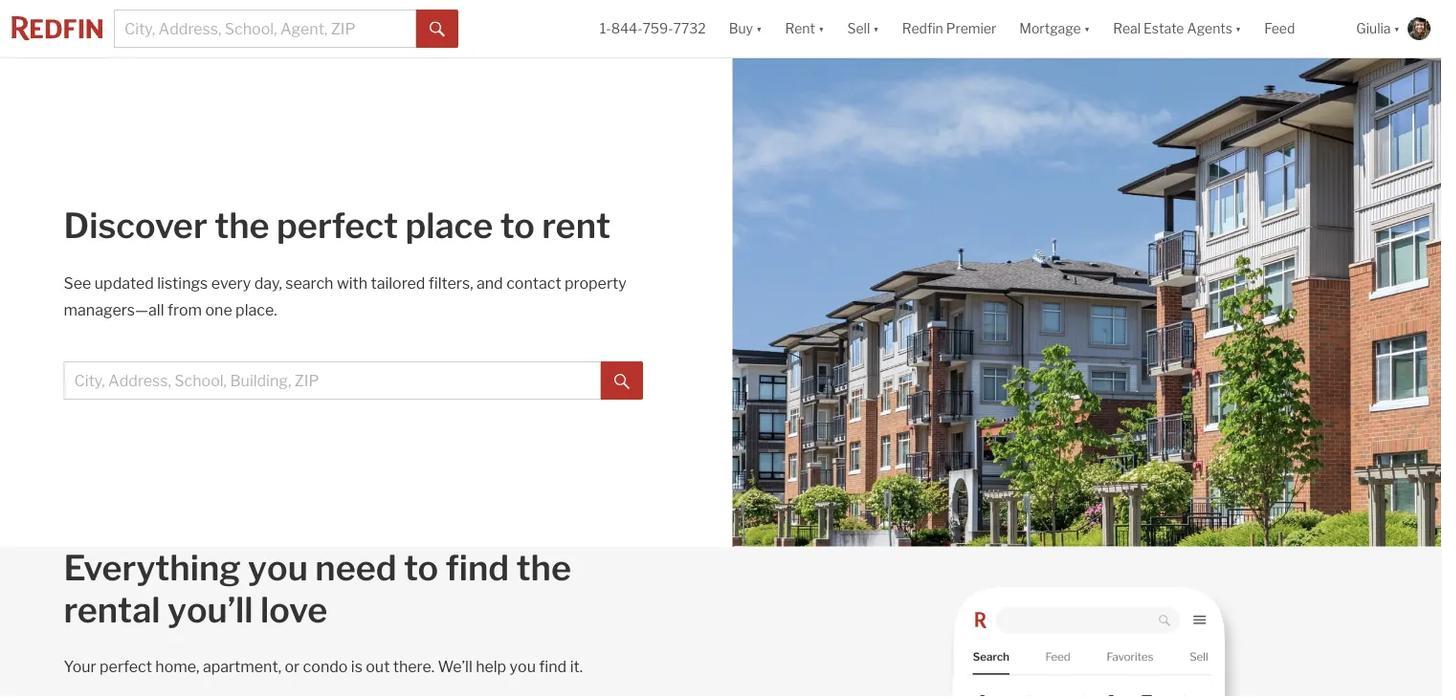 Task type: vqa. For each thing, say whether or not it's contained in the screenshot.
Rent ▾'s ▾
yes



Task type: describe. For each thing, give the bounding box(es) containing it.
need
[[315, 547, 397, 589]]

discover the perfect place to rent
[[64, 205, 610, 247]]

out
[[366, 658, 390, 676]]

contact
[[506, 274, 561, 292]]

1-844-759-7732 link
[[600, 20, 706, 37]]

image of phone on redfin app searching for apartments for rent image
[[733, 547, 1442, 698]]

mortgage ▾ button
[[1008, 0, 1102, 57]]

from
[[167, 301, 202, 319]]

buy ▾ button
[[717, 0, 774, 57]]

discover
[[64, 205, 207, 247]]

premier
[[946, 20, 996, 37]]

7732
[[673, 20, 706, 37]]

submit search image
[[614, 374, 629, 389]]

759-
[[643, 20, 673, 37]]

an apartment complex on a bright sunny day image
[[733, 58, 1442, 547]]

0 horizontal spatial the
[[215, 205, 269, 247]]

and
[[477, 274, 503, 292]]

real estate agents ▾
[[1113, 20, 1242, 37]]

is
[[351, 658, 363, 676]]

rent ▾
[[785, 20, 824, 37]]

▾ for rent ▾
[[818, 20, 824, 37]]

listings
[[157, 274, 208, 292]]

feed button
[[1253, 0, 1345, 57]]

feed
[[1264, 20, 1295, 37]]

your
[[64, 658, 96, 676]]

City, Address, School, Building, ZIP search field
[[64, 362, 601, 400]]

help
[[476, 658, 506, 676]]

redfin premier button
[[891, 0, 1008, 57]]

home,
[[155, 658, 199, 676]]

▾ for mortgage ▾
[[1084, 20, 1090, 37]]

mortgage ▾ button
[[1019, 0, 1090, 57]]

1-844-759-7732
[[600, 20, 706, 37]]

sell ▾ button
[[847, 0, 879, 57]]

rent
[[785, 20, 815, 37]]

City, Address, School, Agent, ZIP search field
[[114, 10, 416, 48]]

1 vertical spatial find
[[539, 658, 567, 676]]

updated
[[95, 274, 154, 292]]

or
[[285, 658, 300, 676]]

rental
[[64, 589, 160, 631]]

1 vertical spatial you
[[510, 658, 536, 676]]

agents
[[1187, 20, 1232, 37]]

filters,
[[429, 274, 473, 292]]

redfin
[[902, 20, 943, 37]]

find inside everything you need to find the rental you'll love
[[446, 547, 509, 589]]



Task type: locate. For each thing, give the bounding box(es) containing it.
giulia
[[1356, 20, 1391, 37]]

the
[[215, 205, 269, 247], [516, 547, 571, 589]]

real estate agents ▾ button
[[1102, 0, 1253, 57]]

there.
[[393, 658, 435, 676]]

▾ for giulia ▾
[[1394, 20, 1400, 37]]

844-
[[611, 20, 643, 37]]

buy ▾
[[729, 20, 762, 37]]

place
[[405, 205, 493, 247]]

property
[[565, 274, 627, 292]]

▾ for sell ▾
[[873, 20, 879, 37]]

you right 'help'
[[510, 658, 536, 676]]

your perfect home, apartment, or condo is out there. we'll help you find it.
[[64, 658, 583, 676]]

1-
[[600, 20, 611, 37]]

1 horizontal spatial the
[[516, 547, 571, 589]]

to inside everything you need to find the rental you'll love
[[404, 547, 438, 589]]

managers—all
[[64, 301, 164, 319]]

▾ right rent
[[818, 20, 824, 37]]

▾ left 'user photo'
[[1394, 20, 1400, 37]]

0 vertical spatial find
[[446, 547, 509, 589]]

apartment,
[[203, 658, 281, 676]]

0 horizontal spatial to
[[404, 547, 438, 589]]

you
[[248, 547, 308, 589], [510, 658, 536, 676]]

buy ▾ button
[[729, 0, 762, 57]]

find
[[446, 547, 509, 589], [539, 658, 567, 676]]

1 horizontal spatial perfect
[[277, 205, 398, 247]]

giulia ▾
[[1356, 20, 1400, 37]]

real estate agents ▾ link
[[1113, 0, 1242, 57]]

1 horizontal spatial to
[[500, 205, 535, 247]]

1 vertical spatial to
[[404, 547, 438, 589]]

1 horizontal spatial find
[[539, 658, 567, 676]]

0 horizontal spatial you
[[248, 547, 308, 589]]

rent
[[542, 205, 610, 247]]

0 horizontal spatial perfect
[[100, 658, 152, 676]]

see
[[64, 274, 91, 292]]

to left rent
[[500, 205, 535, 247]]

▾ right buy
[[756, 20, 762, 37]]

the inside everything you need to find the rental you'll love
[[516, 547, 571, 589]]

love
[[260, 589, 328, 631]]

rent ▾ button
[[774, 0, 836, 57]]

5 ▾ from the left
[[1235, 20, 1242, 37]]

buy
[[729, 20, 753, 37]]

one
[[205, 301, 232, 319]]

2 ▾ from the left
[[818, 20, 824, 37]]

submit search image
[[430, 22, 445, 37]]

you inside everything you need to find the rental you'll love
[[248, 547, 308, 589]]

sell ▾ button
[[836, 0, 891, 57]]

user photo image
[[1408, 17, 1431, 40]]

▾ right agents
[[1235, 20, 1242, 37]]

mortgage
[[1019, 20, 1081, 37]]

1 vertical spatial the
[[516, 547, 571, 589]]

0 vertical spatial you
[[248, 547, 308, 589]]

redfin premier
[[902, 20, 996, 37]]

tailored
[[371, 274, 425, 292]]

3 ▾ from the left
[[873, 20, 879, 37]]

condo
[[303, 658, 348, 676]]

see updated listings every day, search with tailored filters, and contact property managers—all from one place.
[[64, 274, 627, 319]]

to
[[500, 205, 535, 247], [404, 547, 438, 589]]

day,
[[254, 274, 282, 292]]

estate
[[1144, 20, 1184, 37]]

sell
[[847, 20, 870, 37]]

search
[[285, 274, 333, 292]]

perfect up with
[[277, 205, 398, 247]]

▾ for buy ▾
[[756, 20, 762, 37]]

we'll
[[438, 658, 472, 676]]

to right need
[[404, 547, 438, 589]]

sell ▾
[[847, 20, 879, 37]]

▾ right the sell
[[873, 20, 879, 37]]

mortgage ▾
[[1019, 20, 1090, 37]]

1 ▾ from the left
[[756, 20, 762, 37]]

you left need
[[248, 547, 308, 589]]

perfect right your
[[100, 658, 152, 676]]

real
[[1113, 20, 1141, 37]]

6 ▾ from the left
[[1394, 20, 1400, 37]]

0 horizontal spatial find
[[446, 547, 509, 589]]

with
[[337, 274, 367, 292]]

1 horizontal spatial you
[[510, 658, 536, 676]]

0 vertical spatial the
[[215, 205, 269, 247]]

you'll
[[167, 589, 253, 631]]

▾
[[756, 20, 762, 37], [818, 20, 824, 37], [873, 20, 879, 37], [1084, 20, 1090, 37], [1235, 20, 1242, 37], [1394, 20, 1400, 37]]

rent ▾ button
[[785, 0, 824, 57]]

▾ right mortgage
[[1084, 20, 1090, 37]]

1 vertical spatial perfect
[[100, 658, 152, 676]]

perfect
[[277, 205, 398, 247], [100, 658, 152, 676]]

0 vertical spatial perfect
[[277, 205, 398, 247]]

4 ▾ from the left
[[1084, 20, 1090, 37]]

place.
[[236, 301, 277, 319]]

it.
[[570, 658, 583, 676]]

everything
[[64, 547, 241, 589]]

everything you need to find the rental you'll love
[[64, 547, 571, 631]]

every
[[211, 274, 251, 292]]

0 vertical spatial to
[[500, 205, 535, 247]]



